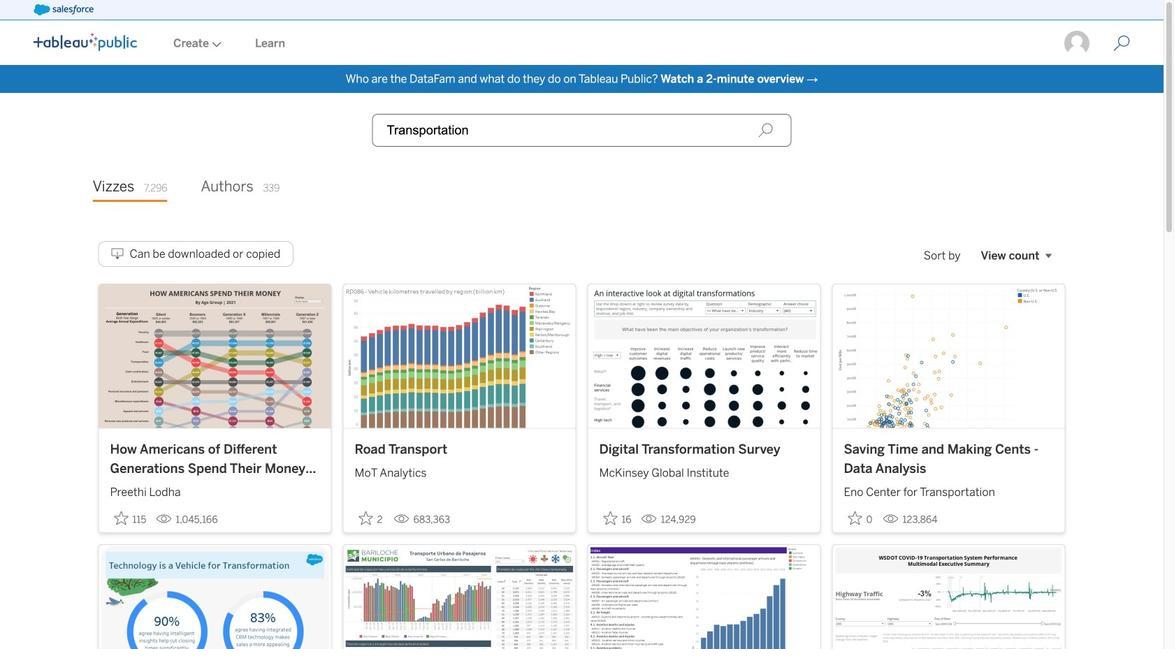 Task type: vqa. For each thing, say whether or not it's contained in the screenshot.
Create icon
yes



Task type: locate. For each thing, give the bounding box(es) containing it.
1 add favorite image from the left
[[114, 512, 128, 526]]

3 add favorite image from the left
[[604, 512, 618, 526]]

2 add favorite image from the left
[[359, 512, 373, 526]]

3 add favorite button from the left
[[600, 507, 636, 530]]

gary.orlando image
[[1063, 29, 1091, 57]]

Add Favorite button
[[110, 507, 151, 530], [355, 507, 388, 530], [600, 507, 636, 530], [844, 507, 878, 530]]

create image
[[209, 42, 222, 47]]

workbook thumbnail image
[[99, 284, 331, 428], [344, 284, 576, 428], [588, 284, 820, 428], [833, 284, 1065, 428], [99, 545, 331, 649], [344, 545, 576, 649], [588, 545, 820, 649], [833, 545, 1065, 649]]

4 add favorite button from the left
[[844, 507, 878, 530]]

4 add favorite image from the left
[[848, 512, 862, 526]]

add favorite image
[[114, 512, 128, 526], [359, 512, 373, 526], [604, 512, 618, 526], [848, 512, 862, 526]]

logo image
[[34, 33, 137, 51]]

2 add favorite button from the left
[[355, 507, 388, 530]]



Task type: describe. For each thing, give the bounding box(es) containing it.
add favorite image for third add favorite "button" from right
[[359, 512, 373, 526]]

add favorite image for 1st add favorite "button" from the right
[[848, 512, 862, 526]]

1 add favorite button from the left
[[110, 507, 151, 530]]

add favorite image for 4th add favorite "button" from the right
[[114, 512, 128, 526]]

salesforce logo image
[[34, 4, 94, 15]]

add favorite image for 3rd add favorite "button" from the left
[[604, 512, 618, 526]]

search image
[[758, 123, 774, 138]]

Search input field
[[372, 114, 792, 147]]

go to search image
[[1097, 35, 1147, 52]]



